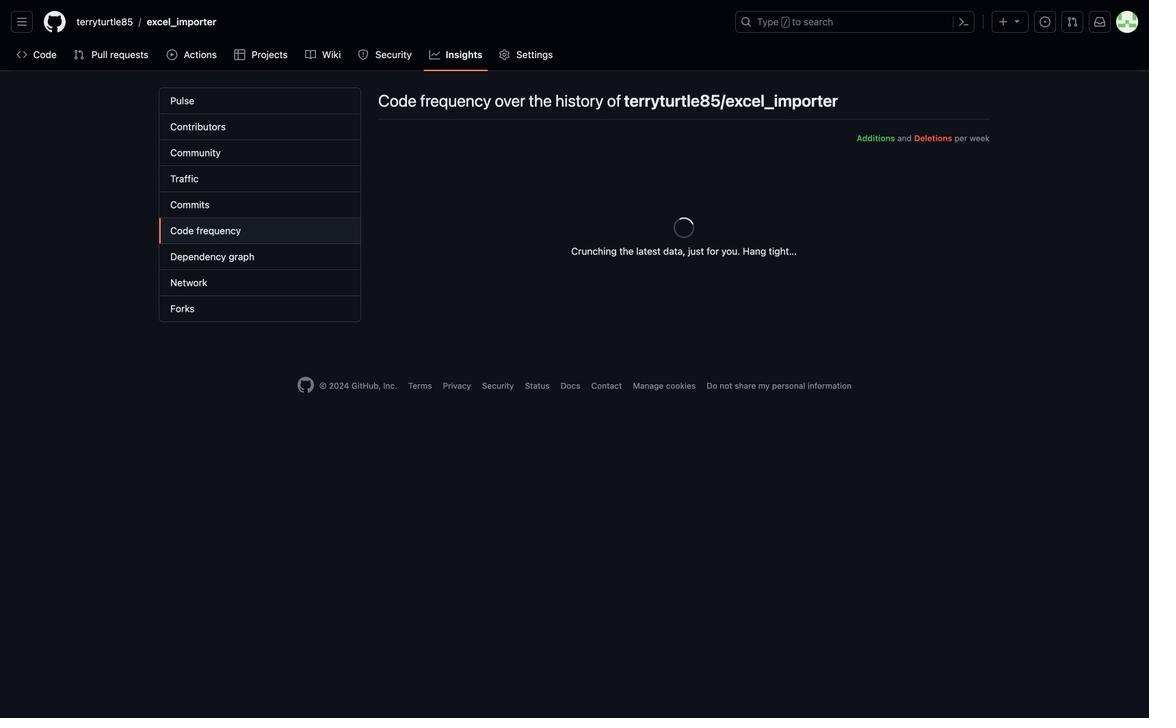 Task type: describe. For each thing, give the bounding box(es) containing it.
triangle down image
[[1012, 15, 1023, 26]]

gear image
[[499, 49, 510, 60]]

notifications image
[[1094, 16, 1105, 27]]

git pull request image
[[73, 49, 84, 60]]

plus image
[[998, 16, 1009, 27]]



Task type: vqa. For each thing, say whether or not it's contained in the screenshot.
Assigned
no



Task type: locate. For each thing, give the bounding box(es) containing it.
play image
[[166, 49, 177, 60]]

table image
[[234, 49, 245, 60]]

issue opened image
[[1040, 16, 1051, 27]]

homepage image
[[297, 377, 314, 393]]

code image
[[16, 49, 27, 60]]

command palette image
[[958, 16, 969, 27]]

graph image
[[429, 49, 440, 60]]

book image
[[305, 49, 316, 60]]

git pull request image
[[1067, 16, 1078, 27]]

insights element
[[159, 88, 361, 322]]

list
[[71, 11, 727, 33]]

homepage image
[[44, 11, 66, 33]]

shield image
[[358, 49, 369, 60]]



